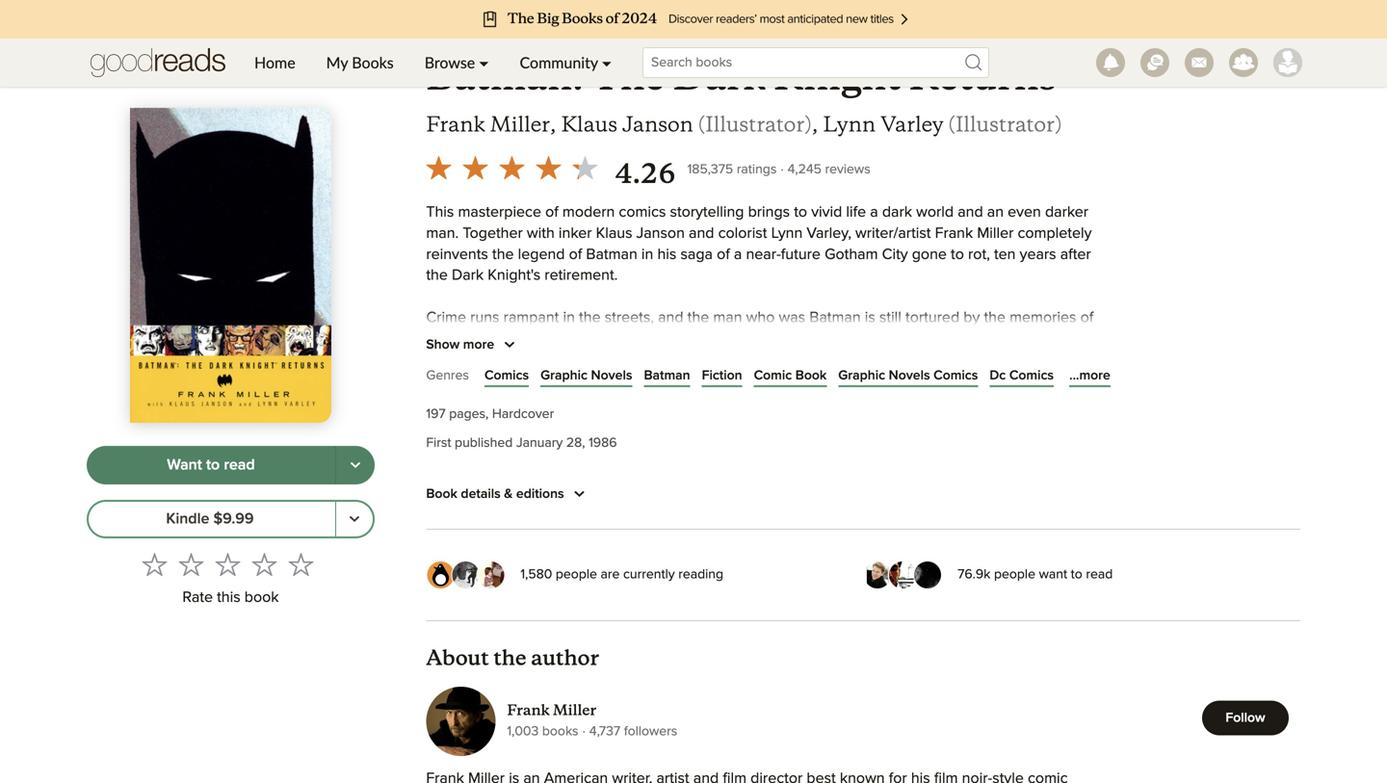 Task type: vqa. For each thing, say whether or not it's contained in the screenshot.
bottom inbox
no



Task type: describe. For each thing, give the bounding box(es) containing it.
a right the life
[[870, 205, 878, 220]]

novels for graphic novels
[[591, 369, 632, 382]]

graphic for graphic novels comics
[[838, 369, 885, 382]]

is inside "crime runs rampant in the streets, and the man who was batman is still tortured by the memories of his parents' murders. as civil society crumbles around him, bruce wayne's long-suppressed vigilante side finally breaks free of its self-imposed shackles."
[[865, 310, 875, 326]]

the up the perfect
[[673, 479, 695, 494]]

whole
[[787, 395, 828, 410]]

and right the world at the top of page
[[958, 205, 983, 220]]

1986
[[589, 436, 617, 450]]

browse
[[424, 53, 475, 72]]

by inside the dark knight returns in a blaze of fury, taking on a whole new generation of criminals and matching their level of violence. he is soon joined by this generation's robin—a girl named carrie kelley, who proves to be just as invaluable as her predecessors.
[[765, 416, 781, 431]]

Search by book title or ISBN text field
[[642, 47, 989, 78]]

to inside the dark knight returns in a blaze of fury, taking on a whole new generation of criminals and matching their level of violence. he is soon joined by this generation's robin—a girl named carrie kelley, who proves to be just as invaluable as her predecessors.
[[556, 437, 569, 452]]

greatest
[[503, 542, 559, 558]]

185,375 ratings
[[687, 163, 777, 176]]

editions
[[516, 487, 564, 501]]

people for 76.9k
[[994, 568, 1035, 581]]

1 vertical spatial this
[[217, 590, 240, 605]]

knight for blaze
[[492, 395, 535, 410]]

knight for the
[[519, 28, 585, 54]]

man.
[[426, 226, 459, 241]]

book details & editions
[[426, 487, 564, 501]]

knight up varley
[[774, 53, 901, 100]]

rate 4 out of 5 image
[[252, 552, 277, 577]]

dark up frank miller , klaus janson ( illustrator ) , lynn varley ( illustrator )
[[673, 53, 765, 100]]

more inside but can batman and robin deal with the threat posed by their deadliest enemies, after years of incarceration have made them into perfect psychopaths? and more important, can anyone survive the coming fallout of an undeclared war between the superpowers—or a clash of what were once the world's greatest superheroes?
[[843, 500, 878, 516]]

just
[[595, 437, 619, 452]]

he
[[643, 416, 663, 431]]

of up 'graphic novels'
[[582, 352, 595, 368]]

the dark knight returns in a blaze of fury, taking on a whole new generation of criminals and matching their level of violence. he is soon joined by this generation's robin—a girl named carrie kelley, who proves to be just as invaluable as her predecessors.
[[426, 395, 1079, 452]]

1,580 people are currently reading
[[520, 568, 723, 581]]

76.9k
[[958, 568, 991, 581]]

klaus inside this masterpiece of modern comics storytelling brings to vivid life a dark world and an even darker man. together with inker klaus janson and colorist lynn varley, writer/artist frank miller completely reinvents the legend of batman in his saga of a near-future gotham city gone to rot, ten years after the dark knight's retirement.
[[596, 226, 632, 241]]

kindle $9.99
[[166, 511, 254, 527]]

vivid
[[811, 205, 842, 220]]

a up violence.
[[606, 395, 615, 410]]

the down reinvents
[[426, 268, 448, 283]]

retirement.
[[545, 268, 618, 283]]

the up suppressed
[[984, 310, 1006, 326]]

comics inside dc comics link
[[1009, 369, 1054, 382]]

of up 28,
[[562, 416, 575, 431]]

#1
[[638, 28, 665, 54]]

and inside "crime runs rampant in the streets, and the man who was batman is still tortured by the memories of his parents' murders. as civil society crumbles around him, bruce wayne's long-suppressed vigilante side finally breaks free of its self-imposed shackles."
[[658, 310, 683, 326]]

frank miller link for 1,003
[[507, 701, 677, 720]]

important,
[[882, 500, 950, 516]]

more inside button
[[463, 338, 494, 351]]

book inside 'book details & editions' button
[[426, 487, 457, 501]]

community
[[520, 53, 598, 72]]

are
[[601, 568, 620, 581]]

in inside this masterpiece of modern comics storytelling brings to vivid life a dark world and an even darker man. together with inker klaus janson and colorist lynn varley, writer/artist frank miller completely reinvents the legend of batman in his saga of a near-future gotham city gone to rot, ten years after the dark knight's retirement.
[[641, 247, 653, 262]]

28,
[[566, 436, 585, 450]]

of left what
[[956, 521, 969, 537]]

frank miller link for ,
[[426, 111, 550, 138]]

followers
[[624, 725, 677, 738]]

and up saga
[[689, 226, 714, 241]]

legend
[[518, 247, 565, 262]]

batman inside but can batman and robin deal with the threat posed by their deadliest enemies, after years of incarceration have made them into perfect psychopaths? and more important, can anyone survive the coming fallout of an undeclared war between the superpowers—or a clash of what were once the world's greatest superheroes?
[[481, 479, 532, 494]]

comics inside remains an undisputed classic and one of the most influential stories ever told in the comics medium.
[[788, 606, 836, 621]]

graphic for graphic novels
[[540, 369, 587, 382]]

show more button
[[426, 333, 521, 356]]

2 ) from the left
[[1055, 111, 1062, 137]]

top genres for this book element
[[426, 364, 1300, 394]]

the right "told"
[[763, 606, 784, 621]]

miller for frank miller , klaus janson ( illustrator ) , lynn varley ( illustrator )
[[490, 111, 550, 137]]

of up he
[[659, 395, 672, 410]]

0 horizontal spatial after
[[550, 585, 581, 600]]

fiction
[[702, 369, 742, 382]]

new
[[832, 395, 860, 410]]

▾ for community ▾
[[602, 53, 612, 72]]

knight's
[[488, 268, 541, 283]]

reading
[[678, 568, 723, 581]]

frank inside this masterpiece of modern comics storytelling brings to vivid life a dark world and an even darker man. together with inker klaus janson and colorist lynn varley, writer/artist frank miller completely reinvents the legend of batman in his saga of a near-future gotham city gone to rot, ten years after the dark knight's retirement.
[[935, 226, 973, 241]]

an inside remains an undisputed classic and one of the most influential stories ever told in the comics medium.
[[938, 585, 955, 600]]

the for a
[[426, 395, 452, 410]]

4.26
[[615, 157, 676, 191]]

novels for graphic novels comics
[[889, 369, 930, 382]]

murders.
[[507, 331, 566, 347]]

and inside remains an undisputed classic and one of the most influential stories ever told in the comics medium.
[[426, 606, 452, 621]]

of left modern
[[545, 205, 558, 220]]

of down made
[[551, 521, 564, 537]]

rate 3 out of 5 image
[[215, 552, 240, 577]]

free
[[551, 352, 578, 368]]

a right on
[[775, 395, 783, 410]]

average rating of 4.26 stars. figure
[[420, 149, 687, 192]]

books
[[352, 53, 394, 72]]

&
[[504, 487, 513, 501]]

were
[[1010, 521, 1043, 537]]

with inside but can batman and robin deal with the threat posed by their deadliest enemies, after years of incarceration have made them into perfect psychopaths? and more important, can anyone survive the coming fallout of an undeclared war between the superpowers—or a clash of what were once the world's greatest superheroes?
[[641, 479, 669, 494]]

their inside the dark knight returns in a blaze of fury, taking on a whole new generation of criminals and matching their level of violence. he is soon joined by this generation's robin—a girl named carrie kelley, who proves to be just as invaluable as her predecessors.
[[492, 416, 522, 431]]

0 vertical spatial klaus
[[561, 111, 618, 137]]

rampant
[[503, 310, 559, 326]]

▾ for browse ▾
[[479, 53, 489, 72]]

fiction link
[[702, 366, 742, 385]]

perfect
[[664, 500, 712, 516]]

profile image for frank miller. image
[[426, 687, 495, 756]]

about the author
[[426, 645, 599, 671]]

1 vertical spatial its
[[585, 585, 600, 600]]

the left the world's
[[426, 542, 448, 558]]

dark left the community
[[465, 28, 515, 54]]

of right saga
[[717, 247, 730, 262]]

2 ( from the left
[[948, 111, 956, 137]]

batman inside this masterpiece of modern comics storytelling brings to vivid life a dark world and an even darker man. together with inker klaus janson and colorist lynn varley, writer/artist frank miller completely reinvents the legend of batman in his saga of a near-future gotham city gone to rot, ten years after the dark knight's retirement.
[[586, 247, 637, 262]]

its inside "crime runs rampant in the streets, and the man who was batman is still tortured by the memories of his parents' murders. as civil society crumbles around him, bruce wayne's long-suppressed vigilante side finally breaks free of its self-imposed shackles."
[[599, 352, 614, 368]]

deal
[[608, 479, 637, 494]]

profile image for ruby anderson. image
[[1273, 48, 1302, 77]]

1 vertical spatial read
[[1086, 568, 1113, 581]]

after inside this masterpiece of modern comics storytelling brings to vivid life a dark world and an even darker man. together with inker klaus janson and colorist lynn varley, writer/artist frank miller completely reinvents the legend of batman in his saga of a near-future gotham city gone to rot, ten years after the dark knight's retirement.
[[1060, 247, 1091, 262]]

rating 0 out of 5 group
[[136, 546, 319, 583]]

crime
[[426, 310, 466, 326]]

proves
[[506, 437, 552, 452]]

by inside "crime runs rampant in the streets, and the man who was batman is still tortured by the memories of his parents' murders. as civil society crumbles around him, bruce wayne's long-suppressed vigilante side finally breaks free of its self-imposed shackles."
[[963, 310, 980, 326]]

in inside the dark knight returns in a blaze of fury, taking on a whole new generation of criminals and matching their level of violence. he is soon joined by this generation's robin—a girl named carrie kelley, who proves to be just as invaluable as her predecessors.
[[590, 395, 602, 410]]

the up crumbles on the top of the page
[[687, 310, 709, 326]]

future
[[781, 247, 821, 262]]

saga
[[680, 247, 713, 262]]

dc comics link
[[990, 366, 1054, 385]]

the left most
[[503, 606, 524, 621]]

dark
[[882, 205, 912, 220]]

of down inker
[[569, 247, 582, 262]]

first published january 28, 1986
[[426, 436, 617, 450]]

streets,
[[605, 310, 654, 326]]

society
[[621, 331, 669, 347]]

comic
[[754, 369, 792, 382]]

and inside the dark knight returns in a blaze of fury, taking on a whole new generation of criminals and matching their level of violence. he is soon joined by this generation's robin—a girl named carrie kelley, who proves to be just as invaluable as her predecessors.
[[1022, 395, 1047, 410]]

of up vigilante
[[1080, 310, 1093, 326]]

enemies,
[[909, 479, 970, 494]]

years inside this masterpiece of modern comics storytelling brings to vivid life a dark world and an even darker man. together with inker klaus janson and colorist lynn varley, writer/artist frank miller completely reinvents the legend of batman in his saga of a near-future gotham city gone to rot, ten years after the dark knight's retirement.
[[1020, 247, 1056, 262]]

together
[[463, 226, 523, 241]]

their inside but can batman and robin deal with the threat posed by their deadliest enemies, after years of incarceration have made them into perfect psychopaths? and more important, can anyone survive the coming fallout of an undeclared war between the superpowers—or a clash of what were once the world's greatest superheroes?
[[809, 479, 839, 494]]

rate 1 out of 5 image
[[142, 552, 167, 577]]

...more
[[1069, 369, 1110, 382]]

follow button
[[1202, 701, 1289, 735]]

the for batman:
[[426, 28, 462, 54]]

2 , from the left
[[812, 111, 818, 137]]

dark inside this masterpiece of modern comics storytelling brings to vivid life a dark world and an even darker man. together with inker klaus janson and colorist lynn varley, writer/artist frank miller completely reinvents the legend of batman in his saga of a near-future gotham city gone to rot, ten years after the dark knight's retirement.
[[452, 268, 484, 283]]

1 vertical spatial can
[[954, 500, 978, 516]]

vigilante
[[1043, 331, 1099, 347]]

taking
[[708, 395, 750, 410]]

threat
[[699, 479, 738, 494]]

pages,
[[449, 407, 489, 421]]

undisputed
[[959, 585, 1035, 600]]

rate this book element
[[87, 546, 375, 613]]

most
[[528, 606, 561, 621]]

generation
[[864, 395, 937, 410]]

into
[[635, 500, 660, 516]]

remains an undisputed classic and one of the most influential stories ever told in the comics medium.
[[426, 585, 1083, 621]]

currently
[[623, 568, 675, 581]]

and inside but can batman and robin deal with the threat posed by their deadliest enemies, after years of incarceration have made them into perfect psychopaths? and more important, can anyone survive the coming fallout of an undeclared war between the superpowers—or a clash of what were once the world's greatest superheroes?
[[536, 479, 562, 494]]

between
[[697, 521, 756, 537]]

community ▾ link
[[504, 39, 627, 87]]

books
[[542, 725, 578, 738]]

1 illustrator from the left
[[705, 111, 804, 137]]

my
[[326, 53, 348, 72]]

comics inside this masterpiece of modern comics storytelling brings to vivid life a dark world and an even darker man. together with inker klaus janson and colorist lynn varley, writer/artist frank miller completely reinvents the legend of batman in his saga of a near-future gotham city gone to rot, ten years after the dark knight's retirement.
[[619, 205, 666, 220]]

hardcover
[[492, 407, 554, 421]]

to left rot,
[[951, 247, 964, 262]]

over fifteen years after its debut,
[[426, 585, 651, 600]]

to inside "button"
[[206, 457, 220, 473]]

0 vertical spatial janson
[[623, 111, 693, 137]]

dark inside the dark knight returns in a blaze of fury, taking on a whole new generation of criminals and matching their level of violence. he is soon joined by this generation's robin—a girl named carrie kelley, who proves to be just as invaluable as her predecessors.
[[456, 395, 488, 410]]

my books
[[326, 53, 394, 72]]

the right "about"
[[494, 645, 526, 671]]

of inside remains an undisputed classic and one of the most influential stories ever told in the comics medium.
[[485, 606, 499, 621]]

varley
[[881, 111, 943, 137]]

1 ( from the left
[[698, 111, 705, 137]]

varley,
[[807, 226, 851, 241]]

comics link
[[484, 366, 529, 385]]

medium.
[[840, 606, 897, 621]]



Task type: locate. For each thing, give the bounding box(es) containing it.
anyone
[[982, 500, 1033, 516]]

and
[[958, 205, 983, 220], [689, 226, 714, 241], [658, 310, 683, 326], [1022, 395, 1047, 410], [536, 479, 562, 494], [426, 606, 452, 621]]

miller up ten
[[977, 226, 1014, 241]]

1 vertical spatial lynn
[[771, 226, 803, 241]]

want
[[1039, 568, 1067, 581]]

kindle $9.99 link
[[87, 500, 336, 538]]

rot,
[[968, 247, 990, 262]]

1 horizontal spatial comics
[[934, 369, 978, 382]]

( right varley
[[948, 111, 956, 137]]

1 horizontal spatial who
[[746, 310, 775, 326]]

2 horizontal spatial comics
[[1009, 369, 1054, 382]]

people left the are on the bottom of page
[[556, 568, 597, 581]]

a inside but can batman and robin deal with the threat posed by their deadliest enemies, after years of incarceration have made them into perfect psychopaths? and more important, can anyone survive the coming fallout of an undeclared war between the superpowers—or a clash of what were once the world's greatest superheroes?
[[905, 521, 913, 537]]

1 vertical spatial klaus
[[596, 226, 632, 241]]

0 horizontal spatial an
[[568, 521, 584, 537]]

0 vertical spatial miller
[[490, 111, 550, 137]]

its
[[599, 352, 614, 368], [585, 585, 600, 600]]

2 vertical spatial miller
[[553, 701, 596, 720]]

1 vertical spatial comics
[[788, 606, 836, 621]]

1 vertical spatial frank miller link
[[507, 701, 677, 720]]

▾
[[479, 53, 489, 72], [602, 53, 612, 72]]

1 vertical spatial book
[[426, 487, 457, 501]]

1 people from the left
[[556, 568, 597, 581]]

frank
[[426, 111, 485, 137], [935, 226, 973, 241], [507, 701, 550, 720]]

0 horizontal spatial novels
[[591, 369, 632, 382]]

frank down "browse ▾" link
[[426, 111, 485, 137]]

book
[[244, 590, 279, 605]]

is right he
[[667, 416, 678, 431]]

batman inside the top genres for this book element
[[644, 369, 690, 382]]

survive
[[1037, 500, 1085, 516]]

lynn inside this masterpiece of modern comics storytelling brings to vivid life a dark world and an even darker man. together with inker klaus janson and colorist lynn varley, writer/artist frank miller completely reinvents the legend of batman in his saga of a near-future gotham city gone to rot, ten years after the dark knight's retirement.
[[771, 226, 803, 241]]

an inside but can batman and robin deal with the threat posed by their deadliest enemies, after years of incarceration have made them into perfect psychopaths? and more important, can anyone survive the coming fallout of an undeclared war between the superpowers—or a clash of what were once the world's greatest superheroes?
[[568, 521, 584, 537]]

this
[[426, 205, 454, 220]]

world
[[916, 205, 954, 220]]

to right want
[[1071, 568, 1082, 581]]

coming
[[452, 521, 501, 537]]

as left her
[[714, 437, 730, 452]]

2 ▾ from the left
[[602, 53, 612, 72]]

graphic
[[540, 369, 587, 382], [838, 369, 885, 382]]

0 horizontal spatial illustrator
[[705, 111, 804, 137]]

▾ right the community
[[602, 53, 612, 72]]

0 horizontal spatial is
[[667, 416, 678, 431]]

2 as from the left
[[714, 437, 730, 452]]

knight down comics link
[[492, 395, 535, 410]]

0 horizontal spatial who
[[473, 437, 502, 452]]

1 vertical spatial an
[[568, 521, 584, 537]]

people for 1,580
[[556, 568, 597, 581]]

rate 2 out of 5 image
[[179, 552, 204, 577]]

an inside this masterpiece of modern comics storytelling brings to vivid life a dark world and an even darker man. together with inker klaus janson and colorist lynn varley, writer/artist frank miller completely reinvents the legend of batman in his saga of a near-future gotham city gone to rot, ten years after the dark knight's retirement.
[[987, 205, 1004, 220]]

)
[[804, 111, 812, 137], [1055, 111, 1062, 137]]

0 horizontal spatial people
[[556, 568, 597, 581]]

2 vertical spatial after
[[550, 585, 581, 600]]

after up most
[[550, 585, 581, 600]]

klaus
[[561, 111, 618, 137], [596, 226, 632, 241]]

collecting
[[426, 648, 498, 663]]

runs
[[470, 310, 499, 326]]

1 vertical spatial frank
[[935, 226, 973, 241]]

book title: batman: the dark knight returns element
[[426, 53, 1056, 100]]

...more button
[[1069, 366, 1110, 385]]

comics down 4.26
[[619, 205, 666, 220]]

home
[[254, 53, 295, 72]]

show
[[426, 338, 460, 351]]

2 graphic from the left
[[838, 369, 885, 382]]

genres
[[426, 369, 469, 382]]

comics inside graphic novels comics link
[[934, 369, 978, 382]]

frank miller link up rating 4.26 out of 5 'image'
[[426, 111, 550, 138]]

details
[[461, 487, 501, 501]]

his up side
[[426, 331, 445, 347]]

illustrator
[[705, 111, 804, 137], [956, 111, 1055, 137]]

illustrator up ratings
[[705, 111, 804, 137]]

2 horizontal spatial after
[[1060, 247, 1091, 262]]

1 novels from the left
[[591, 369, 632, 382]]

girl
[[963, 416, 984, 431]]

deadliest
[[843, 479, 905, 494]]

book
[[795, 369, 827, 382], [426, 487, 457, 501]]

1 horizontal spatial novels
[[889, 369, 930, 382]]

by inside but can batman and robin deal with the threat posed by their deadliest enemies, after years of incarceration have made them into perfect psychopaths? and more important, can anyone survive the coming fallout of an undeclared war between the superpowers—or a clash of what were once the world's greatest superheroes?
[[789, 479, 805, 494]]

to left "be"
[[556, 437, 569, 452]]

ratings
[[737, 163, 777, 176]]

city
[[882, 247, 908, 262]]

and down dc comics link on the right top of the page
[[1022, 395, 1047, 410]]

the inside the dark knight returns in a blaze of fury, taking on a whole new generation of criminals and matching their level of violence. he is soon joined by this generation's robin—a girl named carrie kelley, who proves to be just as invaluable as her predecessors.
[[426, 395, 452, 410]]

a down important,
[[905, 521, 913, 537]]

4,737 followers
[[589, 725, 677, 738]]

in inside remains an undisputed classic and one of the most influential stories ever told in the comics medium.
[[747, 606, 759, 621]]

years down completely at the top right
[[1020, 247, 1056, 262]]

published
[[455, 436, 513, 450]]

1 vertical spatial with
[[641, 479, 669, 494]]

1 horizontal spatial his
[[657, 247, 676, 262]]

185,375 ratings and 4,245 reviews figure
[[687, 157, 870, 180]]

1 horizontal spatial can
[[954, 500, 978, 516]]

1 vertical spatial miller
[[977, 226, 1014, 241]]

None search field
[[627, 47, 1005, 78]]

the down incarceration
[[426, 521, 448, 537]]

2 illustrator from the left
[[956, 111, 1055, 137]]

lynn up future
[[771, 226, 803, 241]]

1 horizontal spatial )
[[1055, 111, 1062, 137]]

miller for frank miller
[[553, 701, 596, 720]]

, up the average rating of 4.26 stars. figure
[[550, 111, 556, 137]]

near-
[[746, 247, 781, 262]]

her
[[734, 437, 756, 452]]

2 vertical spatial frank
[[507, 701, 550, 720]]

in left saga
[[641, 247, 653, 262]]

1 vertical spatial his
[[426, 331, 445, 347]]

janson up saga
[[636, 226, 685, 241]]

0 horizontal spatial as
[[622, 437, 638, 452]]

0 vertical spatial book
[[795, 369, 827, 382]]

book inside comic book "link"
[[795, 369, 827, 382]]

years up anyone
[[1009, 479, 1046, 494]]

1 horizontal spatial illustrator
[[956, 111, 1055, 137]]

in up 'as'
[[563, 310, 575, 326]]

2 horizontal spatial frank
[[935, 226, 973, 241]]

want to read button
[[87, 446, 336, 484]]

with up the legend
[[527, 226, 555, 241]]

is
[[865, 310, 875, 326], [667, 416, 678, 431]]

civil
[[591, 331, 617, 347]]

criminals
[[958, 395, 1018, 410]]

brings
[[748, 205, 790, 220]]

0 vertical spatial their
[[492, 416, 522, 431]]

their up the first published january 28, 1986
[[492, 416, 522, 431]]

2 horizontal spatial miller
[[977, 226, 1014, 241]]

is left still
[[865, 310, 875, 326]]

his inside this masterpiece of modern comics storytelling brings to vivid life a dark world and an even darker man. together with inker klaus janson and colorist lynn varley, writer/artist frank miller completely reinvents the legend of batman in his saga of a near-future gotham city gone to rot, ten years after the dark knight's retirement.
[[657, 247, 676, 262]]

rate
[[182, 590, 213, 605]]

0 horizontal spatial can
[[453, 479, 477, 494]]

superheroes?
[[563, 542, 654, 558]]

january
[[516, 436, 563, 450]]

over
[[426, 585, 459, 600]]

graphic novels comics
[[838, 369, 978, 382]]

rating 4.26 out of 5 image
[[420, 149, 603, 186]]

knight inside the dark knight returns in a blaze of fury, taking on a whole new generation of criminals and matching their level of violence. he is soon joined by this generation's robin—a girl named carrie kelley, who proves to be just as invaluable as her predecessors.
[[492, 395, 535, 410]]

0 horizontal spatial (
[[698, 111, 705, 137]]

▾ right browse
[[479, 53, 489, 72]]

197
[[426, 407, 446, 421]]

1 ▾ from the left
[[479, 53, 489, 72]]

finally
[[458, 352, 497, 368]]

2 people from the left
[[994, 568, 1035, 581]]

klaus up the average rating of 4.26 stars. figure
[[561, 111, 618, 137]]

janson inside this masterpiece of modern comics storytelling brings to vivid life a dark world and an even darker man. together with inker klaus janson and colorist lynn varley, writer/artist frank miller completely reinvents the legend of batman in his saga of a near-future gotham city gone to rot, ten years after the dark knight's retirement.
[[636, 226, 685, 241]]

knight left the saga
[[519, 28, 585, 54]]

who down 197 pages, hardcover
[[473, 437, 502, 452]]

with up into
[[641, 479, 669, 494]]

0 horizontal spatial ▾
[[479, 53, 489, 72]]

stories
[[634, 606, 679, 621]]

this inside the dark knight returns in a blaze of fury, taking on a whole new generation of criminals and matching their level of violence. he is soon joined by this generation's robin—a girl named carrie kelley, who proves to be just as invaluable as her predecessors.
[[785, 416, 809, 431]]

carrie
[[1039, 416, 1079, 431]]

gone
[[912, 247, 947, 262]]

0 vertical spatial frank miller link
[[426, 111, 550, 138]]

1 comics from the left
[[484, 369, 529, 382]]

0 vertical spatial after
[[1060, 247, 1091, 262]]

crime runs rampant in the streets, and the man who was batman is still tortured by the memories of his parents' murders. as civil society crumbles around him, bruce wayne's long-suppressed vigilante side finally breaks free of its self-imposed shackles.
[[426, 310, 1099, 368]]

2 novels from the left
[[889, 369, 930, 382]]

frank miller
[[507, 701, 596, 720]]

frank miller link
[[426, 111, 550, 138], [507, 701, 677, 720]]

1 vertical spatial their
[[809, 479, 839, 494]]

) up 4,245 at the right of the page
[[804, 111, 812, 137]]

book up whole
[[795, 369, 827, 382]]

years inside but can batman and robin deal with the threat posed by their deadliest enemies, after years of incarceration have made them into perfect psychopaths? and more important, can anyone survive the coming fallout of an undeclared war between the superpowers—or a clash of what were once the world's greatest superheroes?
[[1009, 479, 1046, 494]]

1 horizontal spatial people
[[994, 568, 1035, 581]]

tortured
[[905, 310, 959, 326]]

frank miller , klaus janson ( illustrator ) , lynn varley ( illustrator )
[[426, 111, 1062, 137]]

to
[[794, 205, 807, 220], [951, 247, 964, 262], [556, 437, 569, 452], [206, 457, 220, 473], [1071, 568, 1082, 581]]

1 ) from the left
[[804, 111, 812, 137]]

0 horizontal spatial comics
[[619, 205, 666, 220]]

(
[[698, 111, 705, 137], [948, 111, 956, 137]]

0 horizontal spatial miller
[[490, 111, 550, 137]]

undeclared
[[588, 521, 665, 537]]

this right rate
[[217, 590, 240, 605]]

more up finally
[[463, 338, 494, 351]]

on
[[754, 395, 771, 410]]

predecessors.
[[760, 437, 855, 452]]

their
[[492, 416, 522, 431], [809, 479, 839, 494]]

1 horizontal spatial by
[[789, 479, 805, 494]]

1 horizontal spatial more
[[843, 500, 878, 516]]

0 vertical spatial with
[[527, 226, 555, 241]]

frank for frank miller , klaus janson ( illustrator ) , lynn varley ( illustrator )
[[426, 111, 485, 137]]

1 vertical spatial who
[[473, 437, 502, 452]]

0 vertical spatial years
[[1020, 247, 1056, 262]]

2 vertical spatial years
[[510, 585, 546, 600]]

illustrator down returns
[[956, 111, 1055, 137]]

1 vertical spatial by
[[765, 416, 781, 431]]

lynn up reviews
[[823, 111, 876, 137]]

generation's
[[813, 416, 896, 431]]

to left vivid
[[794, 205, 807, 220]]

1 horizontal spatial comics
[[788, 606, 836, 621]]

1 horizontal spatial an
[[938, 585, 955, 600]]

frank for frank miller
[[507, 701, 550, 720]]

0 horizontal spatial with
[[527, 226, 555, 241]]

0 vertical spatial its
[[599, 352, 614, 368]]

wayne's
[[866, 331, 922, 347]]

1 horizontal spatial frank
[[507, 701, 550, 720]]

his left saga
[[657, 247, 676, 262]]

0 vertical spatial read
[[224, 457, 255, 473]]

1 vertical spatial is
[[667, 416, 678, 431]]

a down "colorist"
[[734, 247, 742, 262]]

1 horizontal spatial ▾
[[602, 53, 612, 72]]

2 horizontal spatial an
[[987, 205, 1004, 220]]

batman inside "crime runs rampant in the streets, and the man who was batman is still tortured by the memories of his parents' murders. as civil society crumbles around him, bruce wayne's long-suppressed vigilante side finally breaks free of its self-imposed shackles."
[[809, 310, 861, 326]]

the down together
[[492, 247, 514, 262]]

influential
[[565, 606, 630, 621]]

masterpiece
[[458, 205, 541, 220]]

by down on
[[765, 416, 781, 431]]

who up the around
[[746, 310, 775, 326]]

rate 5 out of 5 image
[[288, 552, 313, 577]]

1 graphic from the left
[[540, 369, 587, 382]]

0 vertical spatial more
[[463, 338, 494, 351]]

comics right dc
[[1009, 369, 1054, 382]]

graphic down free
[[540, 369, 587, 382]]

0 vertical spatial his
[[657, 247, 676, 262]]

1 horizontal spatial this
[[785, 416, 809, 431]]

frank miller link up "4,737"
[[507, 701, 677, 720]]

home image
[[91, 39, 225, 87]]

have
[[518, 500, 551, 516]]

with inside this masterpiece of modern comics storytelling brings to vivid life a dark world and an even darker man. together with inker klaus janson and colorist lynn varley, writer/artist frank miller completely reinvents the legend of batman in his saga of a near-future gotham city gone to rot, ten years after the dark knight's retirement.
[[527, 226, 555, 241]]

novels up generation
[[889, 369, 930, 382]]

1 , from the left
[[550, 111, 556, 137]]

1 horizontal spatial ,
[[812, 111, 818, 137]]

debut,
[[604, 585, 647, 600]]

by right posed
[[789, 479, 805, 494]]

0 horizontal spatial read
[[224, 457, 255, 473]]

3 comics from the left
[[1009, 369, 1054, 382]]

1 horizontal spatial is
[[865, 310, 875, 326]]

2 horizontal spatial by
[[963, 310, 980, 326]]

its down civil
[[599, 352, 614, 368]]

of up robin—a on the bottom
[[941, 395, 954, 410]]

graphic novels
[[540, 369, 632, 382]]

0 horizontal spatial by
[[765, 416, 781, 431]]

0 horizontal spatial their
[[492, 416, 522, 431]]

0 horizontal spatial ,
[[550, 111, 556, 137]]

who inside "crime runs rampant in the streets, and the man who was batman is still tortured by the memories of his parents' murders. as civil society crumbles around him, bruce wayne's long-suppressed vigilante side finally breaks free of its self-imposed shackles."
[[746, 310, 775, 326]]

by up suppressed
[[963, 310, 980, 326]]

show more
[[426, 338, 494, 351]]

1 horizontal spatial miller
[[553, 701, 596, 720]]

2 vertical spatial an
[[938, 585, 955, 600]]

batman:
[[426, 53, 584, 100]]

comics down long-
[[934, 369, 978, 382]]

1 vertical spatial after
[[974, 479, 1005, 494]]

still
[[879, 310, 901, 326]]

remains
[[881, 585, 934, 600]]

man
[[713, 310, 742, 326]]

1 horizontal spatial as
[[714, 437, 730, 452]]

the up 'as'
[[579, 310, 601, 326]]

miller up rating 4.26 out of 5 'image'
[[490, 111, 550, 137]]

frank down the world at the top of page
[[935, 226, 973, 241]]

kelley,
[[426, 437, 469, 452]]

miller up 'books'
[[553, 701, 596, 720]]

1 horizontal spatial with
[[641, 479, 669, 494]]

197 pages, hardcover
[[426, 407, 554, 421]]

who inside the dark knight returns in a blaze of fury, taking on a whole new generation of criminals and matching their level of violence. he is soon joined by this generation's robin—a girl named carrie kelley, who proves to be just as invaluable as her predecessors.
[[473, 437, 502, 452]]

dark up matching
[[456, 395, 488, 410]]

read
[[224, 457, 255, 473], [1086, 568, 1113, 581]]

after up anyone
[[974, 479, 1005, 494]]

1 vertical spatial more
[[843, 500, 878, 516]]

klaus down modern
[[596, 226, 632, 241]]

after inside but can batman and robin deal with the threat posed by their deadliest enemies, after years of incarceration have made them into perfect psychopaths? and more important, can anyone survive the coming fallout of an undeclared war between the superpowers—or a clash of what were once the world's greatest superheroes?
[[974, 479, 1005, 494]]

to right 'want'
[[206, 457, 220, 473]]

0 vertical spatial an
[[987, 205, 1004, 220]]

about
[[426, 645, 489, 671]]

his inside "crime runs rampant in the streets, and the man who was batman is still tortured by the memories of his parents' murders. as civil society crumbles around him, bruce wayne's long-suppressed vigilante side finally breaks free of its self-imposed shackles."
[[426, 331, 445, 347]]

ten
[[994, 247, 1016, 262]]

1 horizontal spatial after
[[974, 479, 1005, 494]]

long-
[[926, 331, 960, 347]]

miller
[[490, 111, 550, 137], [977, 226, 1014, 241], [553, 701, 596, 720]]

an down made
[[568, 521, 584, 537]]

( up 185,375
[[698, 111, 705, 137]]

knight
[[519, 28, 585, 54], [774, 53, 901, 100], [492, 395, 535, 410]]

0 vertical spatial lynn
[[823, 111, 876, 137]]

0 vertical spatial frank
[[426, 111, 485, 137]]

can up incarceration
[[453, 479, 477, 494]]

read right want
[[1086, 568, 1113, 581]]

1 horizontal spatial lynn
[[823, 111, 876, 137]]

graphic up new
[[838, 369, 885, 382]]

0 vertical spatial can
[[453, 479, 477, 494]]

an right "remains"
[[938, 585, 955, 600]]

book left the details at bottom left
[[426, 487, 457, 501]]

war
[[669, 521, 693, 537]]

1 horizontal spatial graphic
[[838, 369, 885, 382]]

modern
[[562, 205, 615, 220]]

miller inside this masterpiece of modern comics storytelling brings to vivid life a dark world and an even darker man. together with inker klaus janson and colorist lynn varley, writer/artist frank miller completely reinvents the legend of batman in his saga of a near-future gotham city gone to rot, ten years after the dark knight's retirement.
[[977, 226, 1014, 241]]

0 horizontal spatial graphic
[[540, 369, 587, 382]]

2 vertical spatial by
[[789, 479, 805, 494]]

1 horizontal spatial their
[[809, 479, 839, 494]]

is inside the dark knight returns in a blaze of fury, taking on a whole new generation of criminals and matching their level of violence. he is soon joined by this generation's robin—a girl named carrie kelley, who proves to be just as invaluable as her predecessors.
[[667, 416, 678, 431]]

darker
[[1045, 205, 1088, 220]]

0 vertical spatial by
[[963, 310, 980, 326]]

janson up 4.26
[[623, 111, 693, 137]]

, up 4,245 at the right of the page
[[812, 111, 818, 137]]

1 horizontal spatial read
[[1086, 568, 1113, 581]]

the down psychopaths? in the right bottom of the page
[[760, 521, 782, 537]]

dark down reinvents
[[452, 268, 484, 283]]

fury,
[[676, 395, 704, 410]]

read inside "button"
[[224, 457, 255, 473]]

) up darker
[[1055, 111, 1062, 137]]

reviews
[[825, 163, 870, 176]]

1 horizontal spatial (
[[948, 111, 956, 137]]

as
[[570, 331, 587, 347]]

of down fifteen
[[485, 606, 499, 621]]

psychopaths?
[[716, 500, 808, 516]]

years down 1,580
[[510, 585, 546, 600]]

0 horizontal spatial )
[[804, 111, 812, 137]]

and up society
[[658, 310, 683, 326]]

1 horizontal spatial book
[[795, 369, 827, 382]]

people up undisputed
[[994, 568, 1035, 581]]

1 as from the left
[[622, 437, 638, 452]]

0 vertical spatial comics
[[619, 205, 666, 220]]

in inside "crime runs rampant in the streets, and the man who was batman is still tortured by the memories of his parents' murders. as civil society crumbles around him, bruce wayne's long-suppressed vigilante side finally breaks free of its self-imposed shackles."
[[563, 310, 575, 326]]

2 comics from the left
[[934, 369, 978, 382]]

browse ▾
[[424, 53, 489, 72]]

0 vertical spatial who
[[746, 310, 775, 326]]

1 vertical spatial janson
[[636, 226, 685, 241]]

in up violence.
[[590, 395, 602, 410]]

of up survive
[[1050, 479, 1063, 494]]



